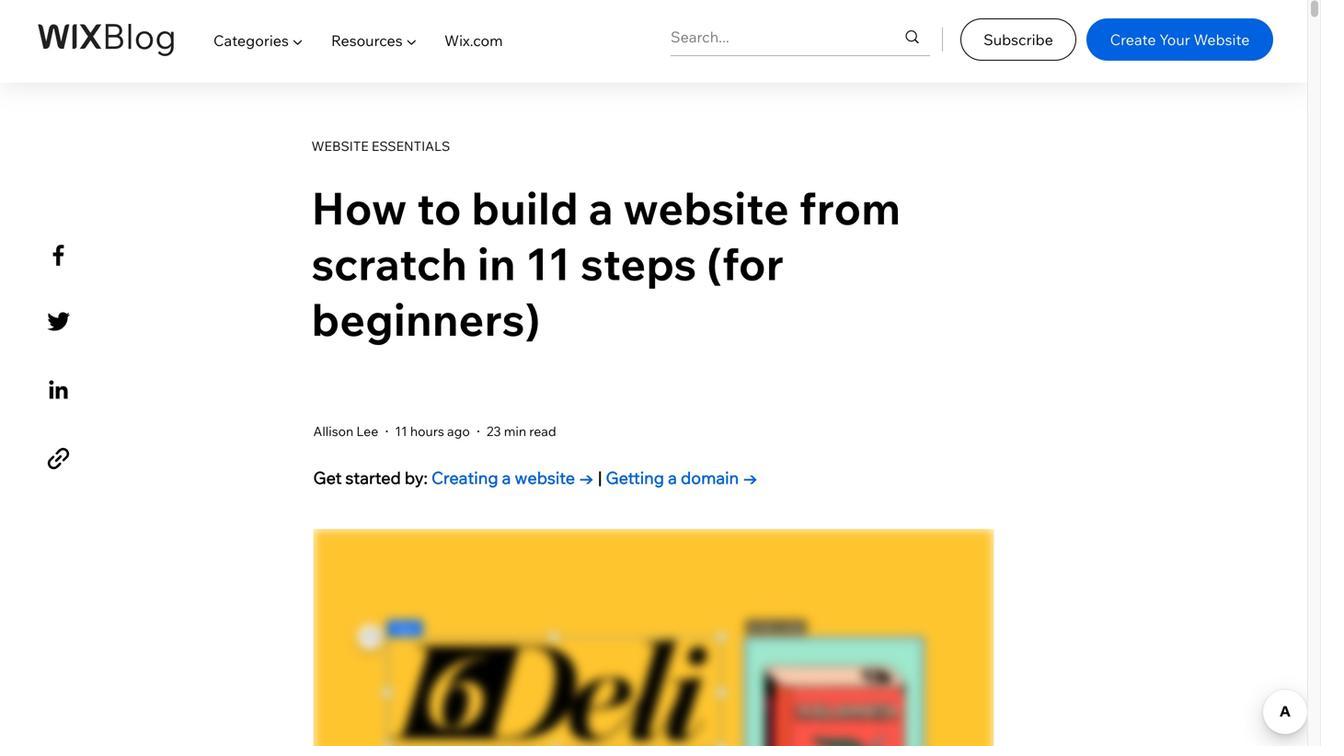 Task type: describe. For each thing, give the bounding box(es) containing it.
by:
[[405, 468, 428, 488]]

how
[[312, 180, 407, 236]]

website inside the how to build a website from scratch in 11 steps (for beginners)
[[624, 180, 790, 236]]

build
[[472, 180, 579, 236]]

scratch
[[312, 236, 468, 291]]

creating a website → link
[[432, 468, 595, 488]]

getting
[[606, 468, 665, 488]]

in
[[477, 236, 516, 291]]

hours
[[410, 423, 444, 440]]

0 horizontal spatial a
[[502, 468, 511, 488]]

ago
[[447, 423, 470, 440]]

allison
[[313, 423, 354, 440]]

allison lee
[[313, 423, 379, 440]]

▼ for categories ▼
[[292, 31, 303, 50]]

1 vertical spatial website
[[515, 468, 575, 488]]

create
[[1111, 30, 1157, 49]]

get
[[313, 468, 342, 488]]

essentials
[[372, 138, 450, 154]]

resources  ▼
[[331, 31, 417, 50]]

beginners)
[[312, 291, 541, 347]]

website essentials
[[312, 138, 450, 154]]

website essentials link
[[312, 138, 993, 154]]

domain
[[681, 468, 739, 488]]

to
[[417, 180, 462, 236]]



Task type: locate. For each thing, give the bounding box(es) containing it.
subscribe
[[984, 30, 1054, 49]]

23
[[487, 423, 501, 440]]

get started by: creating a website → | getting a domain →
[[313, 468, 762, 488]]

▼ right categories
[[292, 31, 303, 50]]

started
[[346, 468, 401, 488]]

0 horizontal spatial →
[[579, 468, 595, 488]]

0 vertical spatial website
[[624, 180, 790, 236]]

wix.com
[[445, 31, 503, 50]]

1 horizontal spatial a
[[589, 180, 614, 236]]

→ left |
[[579, 468, 595, 488]]

1 horizontal spatial →
[[743, 468, 758, 488]]

share article on linkedin image
[[42, 374, 75, 406]]

11 right in
[[526, 236, 571, 291]]

website down the read
[[515, 468, 575, 488]]

11
[[526, 236, 571, 291], [395, 423, 408, 440]]

0 vertical spatial 11
[[526, 236, 571, 291]]

getting a domain → link
[[606, 468, 762, 488]]

0 horizontal spatial ▼
[[292, 31, 303, 50]]

how to build a website from scratch in 11 steps (for beginners)
[[312, 180, 901, 347]]

from
[[800, 180, 901, 236]]

a inside the how to build a website from scratch in 11 steps (for beginners)
[[589, 180, 614, 236]]

11 hours ago
[[395, 423, 470, 440]]

website
[[624, 180, 790, 236], [515, 468, 575, 488]]

website
[[312, 138, 369, 154]]

allison lee link
[[313, 422, 379, 441]]

(for
[[707, 236, 784, 291]]

11 left hours
[[395, 423, 408, 440]]

a right creating
[[502, 468, 511, 488]]

categories
[[214, 31, 289, 50]]

categories ▼
[[214, 31, 303, 50]]

website down website essentials link
[[624, 180, 790, 236]]

1 horizontal spatial 11
[[526, 236, 571, 291]]

create your website link
[[1087, 18, 1274, 61]]

1 vertical spatial 11
[[395, 423, 408, 440]]

a left domain
[[668, 468, 677, 488]]

2 ▼ from the left
[[406, 31, 417, 50]]

lee
[[357, 423, 379, 440]]

website
[[1194, 30, 1250, 49]]

→ right domain
[[743, 468, 758, 488]]

creating
[[432, 468, 499, 488]]

share article on linkedin image
[[42, 374, 75, 406]]

steps
[[581, 236, 697, 291]]

▼ for resources  ▼
[[406, 31, 417, 50]]

your
[[1160, 30, 1191, 49]]

1 horizontal spatial ▼
[[406, 31, 417, 50]]

1 ▼ from the left
[[292, 31, 303, 50]]

how to build a website from scratch image
[[313, 529, 995, 747]]

→
[[579, 468, 595, 488], [743, 468, 758, 488]]

2 → from the left
[[743, 468, 758, 488]]

create your website
[[1111, 30, 1250, 49]]

Search... search field
[[671, 18, 868, 55]]

▼
[[292, 31, 303, 50], [406, 31, 417, 50]]

share article on twitter image
[[42, 306, 75, 338]]

|
[[598, 468, 602, 488]]

0 horizontal spatial website
[[515, 468, 575, 488]]

1 horizontal spatial website
[[624, 180, 790, 236]]

share article on facebook image
[[42, 240, 75, 272], [42, 240, 75, 272]]

a right build
[[589, 180, 614, 236]]

0 horizontal spatial 11
[[395, 423, 408, 440]]

11 inside the how to build a website from scratch in 11 steps (for beginners)
[[526, 236, 571, 291]]

wix.com link
[[431, 15, 517, 66]]

▼ right resources
[[406, 31, 417, 50]]

23 min read
[[487, 423, 557, 440]]

2 horizontal spatial a
[[668, 468, 677, 488]]

resources
[[331, 31, 403, 50]]

share article on twitter image
[[42, 306, 75, 338]]

read
[[529, 423, 557, 440]]

copy link of the article image
[[42, 443, 75, 475], [42, 443, 75, 475]]

a
[[589, 180, 614, 236], [502, 468, 511, 488], [668, 468, 677, 488]]

1 → from the left
[[579, 468, 595, 488]]

None search field
[[671, 18, 931, 55]]

subscribe link
[[961, 18, 1077, 61]]

min
[[504, 423, 527, 440]]



Task type: vqa. For each thing, say whether or not it's contained in the screenshot.
the left social
no



